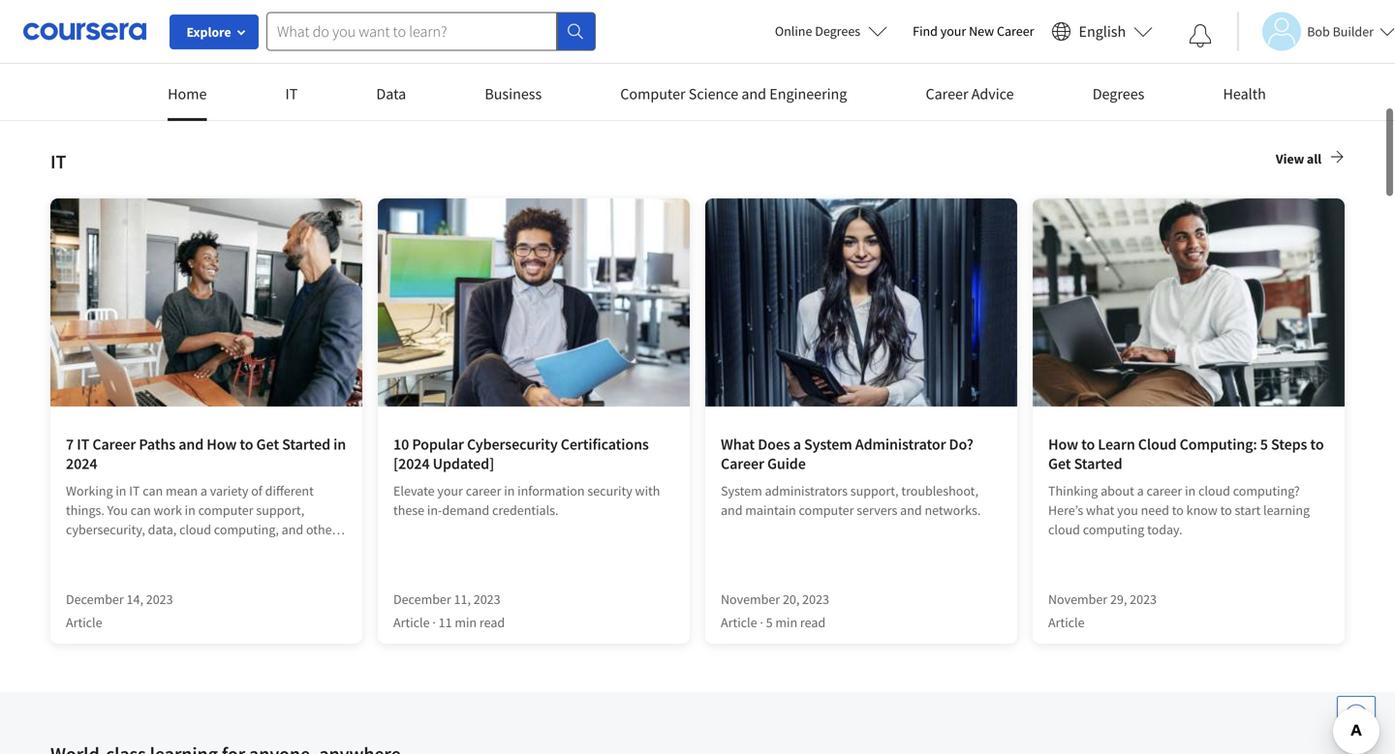 Task type: locate. For each thing, give the bounding box(es) containing it.
december for december 14, 2023 article
[[66, 591, 124, 609]]

and left maintain
[[721, 502, 743, 519]]

2 horizontal spatial november
[[1049, 591, 1108, 609]]

cloud
[[1199, 483, 1231, 500], [179, 521, 211, 539], [1049, 521, 1080, 539]]

2023 inside november 29, 2023 article
[[1130, 591, 1157, 609]]

None search field
[[266, 12, 596, 51]]

· inside december 11, 2023 article · 11 min read
[[433, 614, 436, 632]]

2023 for december 5, 2023
[[139, 47, 166, 64]]

11 inside the december 11, 2023 · 11 min read
[[766, 70, 780, 87]]

3 article from the left
[[721, 614, 757, 632]]

november for how to learn cloud computing: 5 steps to get started
[[1049, 591, 1108, 609]]

to up of
[[240, 435, 253, 454]]

in up know
[[1185, 483, 1196, 500]]

your right find
[[941, 22, 966, 40]]

2023 down online degrees
[[801, 47, 828, 64]]

computer
[[620, 84, 686, 104]]

1 horizontal spatial 5
[[1261, 435, 1268, 454]]

0 vertical spatial degrees
[[815, 22, 861, 40]]

a right about
[[1137, 483, 1144, 500]]

your up in-
[[437, 483, 463, 500]]

these
[[393, 502, 425, 519]]

0 horizontal spatial support,
[[256, 502, 304, 519]]

11, down online on the right
[[782, 47, 798, 64]]

0 horizontal spatial how
[[207, 435, 237, 454]]

maintain
[[745, 502, 796, 519]]

5 for ·
[[766, 614, 773, 632]]

december left 14,
[[66, 591, 124, 609]]

[featured image] a systems administrator in a gray shirt holds a tablet while standing between rows of black electrical equipment. image
[[705, 199, 1017, 407]]

0 vertical spatial 11,
[[782, 47, 798, 64]]

20,
[[783, 591, 800, 609]]

a inside the how to learn cloud computing: 5 steps to get started thinking about a career in cloud computing? here's what you need to know to start learning cloud computing today.
[[1137, 483, 1144, 500]]

· for 10 popular cybersecurity certifications [2024 updated]
[[433, 614, 436, 632]]

a inside what does a system administrator do? career guide system administrators support, troubleshoot, and maintain computer servers and networks.
[[793, 435, 801, 454]]

0 horizontal spatial degrees
[[815, 22, 861, 40]]

mean
[[166, 483, 198, 500]]

home
[[168, 84, 207, 104]]

data,
[[148, 521, 177, 539]]

career inside the how to learn cloud computing: 5 steps to get started thinking about a career in cloud computing? here's what you need to know to start learning cloud computing today.
[[1147, 483, 1182, 500]]

1 vertical spatial 11
[[439, 614, 452, 632]]

december 5, 2023 link
[[50, 0, 362, 100]]

0 horizontal spatial 11,
[[454, 591, 471, 609]]

system up the administrators
[[804, 435, 852, 454]]

article inside december 11, 2023 article · 11 min read
[[393, 614, 430, 632]]

0 horizontal spatial your
[[437, 483, 463, 500]]

2023 inside 'link'
[[475, 47, 502, 64]]

certifications
[[561, 435, 649, 454]]

november left the 20,
[[721, 591, 780, 609]]

december for december 5, 2023
[[66, 47, 124, 64]]

cloud down here's
[[1049, 521, 1080, 539]]

1 horizontal spatial support,
[[851, 483, 899, 500]]

can
[[143, 483, 163, 500], [131, 502, 151, 519]]

home link
[[168, 84, 207, 121]]

2023 for december 11, 2023 · 11 min read
[[801, 47, 828, 64]]

min inside december 11, 2023 article · 11 min read
[[455, 614, 477, 632]]

0 horizontal spatial get
[[256, 435, 279, 454]]

support, inside what does a system administrator do? career guide system administrators support, troubleshoot, and maintain computer servers and networks.
[[851, 483, 899, 500]]

0 vertical spatial system
[[804, 435, 852, 454]]

december left 5,
[[66, 47, 124, 64]]

today.
[[1147, 521, 1183, 539]]

career left paths on the bottom of page
[[92, 435, 136, 454]]

in left 10
[[333, 435, 346, 454]]

career up demand
[[466, 483, 501, 500]]

1 horizontal spatial career
[[1147, 483, 1182, 500]]

11, inside the december 11, 2023 · 11 min read
[[782, 47, 798, 64]]

read for what does a system administrator do? career guide
[[800, 614, 826, 632]]

article for 10 popular cybersecurity certifications [2024 updated]
[[393, 614, 430, 632]]

november 21, 2023
[[393, 47, 502, 64]]

min
[[782, 70, 804, 87], [455, 614, 477, 632], [776, 614, 798, 632]]

2023 down demand
[[474, 591, 501, 609]]

find
[[913, 22, 938, 40]]

7 it career paths and how to get started in 2024 working in it can mean a variety of different things. you can work in computer support, cybersecurity, data, cloud computing, and other areas.
[[66, 435, 346, 558]]

11 inside december 11, 2023 article · 11 min read
[[439, 614, 452, 632]]

1 article from the left
[[66, 614, 102, 632]]

2023 right 14,
[[146, 591, 173, 609]]

article for what does a system administrator do? career guide
[[721, 614, 757, 632]]

in up credentials.
[[504, 483, 515, 500]]

2023 for november 20, 2023 article · 5 min read
[[803, 591, 830, 609]]

0 vertical spatial can
[[143, 483, 163, 500]]

1 computer from the left
[[198, 502, 253, 519]]

view
[[1276, 150, 1305, 168]]

november 20, 2023 article · 5 min read
[[721, 591, 830, 632]]

a right mean
[[200, 483, 207, 500]]

0 vertical spatial 11
[[766, 70, 780, 87]]

builder
[[1333, 23, 1374, 40]]

1 horizontal spatial a
[[793, 435, 801, 454]]

start
[[1235, 502, 1261, 519]]

1 how from the left
[[207, 435, 237, 454]]

started up about
[[1074, 454, 1123, 474]]

november inside november 20, 2023 article · 5 min read
[[721, 591, 780, 609]]

coursera image
[[23, 16, 146, 47]]

get
[[256, 435, 279, 454], [1049, 454, 1071, 474]]

networks.
[[925, 502, 981, 519]]

1 vertical spatial 5
[[766, 614, 773, 632]]

to right need
[[1172, 502, 1184, 519]]

2023 inside november 20, 2023 article · 5 min read
[[803, 591, 830, 609]]

how inside the how to learn cloud computing: 5 steps to get started thinking about a career in cloud computing? here's what you need to know to start learning cloud computing today.
[[1049, 435, 1079, 454]]

11,
[[782, 47, 798, 64], [454, 591, 471, 609]]

how inside 7 it career paths and how to get started in 2024 working in it can mean a variety of different things. you can work in computer support, cybersecurity, data, cloud computing, and other areas.
[[207, 435, 237, 454]]

support,
[[851, 483, 899, 500], [256, 502, 304, 519]]

min for what does a system administrator do? career guide
[[776, 614, 798, 632]]

1 horizontal spatial started
[[1074, 454, 1123, 474]]

what
[[721, 435, 755, 454]]

data link
[[376, 84, 406, 118]]

min inside november 20, 2023 article · 5 min read
[[776, 614, 798, 632]]

0 horizontal spatial started
[[282, 435, 330, 454]]

all
[[1307, 150, 1322, 168]]

how
[[207, 435, 237, 454], [1049, 435, 1079, 454]]

1 horizontal spatial 11,
[[782, 47, 798, 64]]

2023 right the 29,
[[1130, 591, 1157, 609]]

november
[[393, 47, 453, 64], [721, 591, 780, 609], [1049, 591, 1108, 609]]

0 horizontal spatial 5
[[766, 614, 773, 632]]

online
[[775, 22, 812, 40]]

article inside november 29, 2023 article
[[1049, 614, 1085, 632]]

career
[[466, 483, 501, 500], [1147, 483, 1182, 500]]

variety
[[210, 483, 248, 500]]

data
[[376, 84, 406, 104]]

0 vertical spatial your
[[941, 22, 966, 40]]

1 career from the left
[[466, 483, 501, 500]]

november left 21,
[[393, 47, 453, 64]]

support, down different
[[256, 502, 304, 519]]

1 vertical spatial 11,
[[454, 591, 471, 609]]

2 how from the left
[[1049, 435, 1079, 454]]

how up thinking
[[1049, 435, 1079, 454]]

computer
[[198, 502, 253, 519], [799, 502, 854, 519]]

2 horizontal spatial a
[[1137, 483, 1144, 500]]

career up need
[[1147, 483, 1182, 500]]

december inside "december 14, 2023 article"
[[66, 591, 124, 609]]

career left advice
[[926, 84, 969, 104]]

0 horizontal spatial system
[[721, 483, 762, 500]]

december down english
[[1049, 47, 1106, 64]]

0 vertical spatial support,
[[851, 483, 899, 500]]

a
[[793, 435, 801, 454], [200, 483, 207, 500], [1137, 483, 1144, 500]]

december
[[66, 47, 124, 64], [721, 47, 779, 64], [1049, 47, 1106, 64], [66, 591, 124, 609], [393, 591, 451, 609]]

min inside the december 11, 2023 · 11 min read
[[782, 70, 804, 87]]

2023 right the 13,
[[1129, 47, 1156, 64]]

article for 7 it career paths and how to get started in 2024
[[66, 614, 102, 632]]

how up variety
[[207, 435, 237, 454]]

2023 for december 13, 2023
[[1129, 47, 1156, 64]]

bob
[[1307, 23, 1330, 40]]

2023 inside "december 14, 2023 article"
[[146, 591, 173, 609]]

with
[[635, 483, 660, 500]]

and inside 'link'
[[742, 84, 767, 104]]

0 horizontal spatial career
[[466, 483, 501, 500]]

november left the 29,
[[1049, 591, 1108, 609]]

career
[[997, 22, 1034, 40], [926, 84, 969, 104], [92, 435, 136, 454], [721, 454, 764, 474]]

read inside december 11, 2023 article · 11 min read
[[480, 614, 505, 632]]

read inside november 20, 2023 article · 5 min read
[[800, 614, 826, 632]]

read
[[807, 70, 833, 87], [480, 614, 505, 632], [800, 614, 826, 632]]

business link
[[485, 84, 542, 118]]

2023 right the 20,
[[803, 591, 830, 609]]

2023 right 5,
[[139, 47, 166, 64]]

0 vertical spatial 5
[[1261, 435, 1268, 454]]

what
[[1086, 502, 1115, 519]]

november inside november 29, 2023 article
[[1049, 591, 1108, 609]]

·
[[760, 70, 763, 87], [433, 614, 436, 632], [760, 614, 763, 632]]

1 vertical spatial your
[[437, 483, 463, 500]]

article for how to learn cloud computing: 5 steps to get started
[[1049, 614, 1085, 632]]

5 inside november 20, 2023 article · 5 min read
[[766, 614, 773, 632]]

you
[[1117, 502, 1138, 519]]

credentials.
[[492, 502, 559, 519]]

1 horizontal spatial your
[[941, 22, 966, 40]]

degrees inside dropdown button
[[815, 22, 861, 40]]

11, inside december 11, 2023 article · 11 min read
[[454, 591, 471, 609]]

read for 10 popular cybersecurity certifications [2024 updated]
[[480, 614, 505, 632]]

system up maintain
[[721, 483, 762, 500]]

november for what does a system administrator do? career guide
[[721, 591, 780, 609]]

· inside november 20, 2023 article · 5 min read
[[760, 614, 763, 632]]

degrees right online on the right
[[815, 22, 861, 40]]

in
[[333, 435, 346, 454], [116, 483, 126, 500], [504, 483, 515, 500], [1185, 483, 1196, 500], [185, 502, 196, 519]]

article inside november 20, 2023 article · 5 min read
[[721, 614, 757, 632]]

administrators
[[765, 483, 848, 500]]

december inside the december 11, 2023 · 11 min read
[[721, 47, 779, 64]]

to left learn
[[1082, 435, 1095, 454]]

2023 inside december 11, 2023 article · 11 min read
[[474, 591, 501, 609]]

get up of
[[256, 435, 279, 454]]

support, inside 7 it career paths and how to get started in 2024 working in it can mean a variety of different things. you can work in computer support, cybersecurity, data, cloud computing, and other areas.
[[256, 502, 304, 519]]

december 14, 2023 article
[[66, 591, 173, 632]]

how to learn cloud computing: 5 steps to get started thinking about a career in cloud computing? here's what you need to know to start learning cloud computing today.
[[1049, 435, 1324, 539]]

article inside "december 14, 2023 article"
[[66, 614, 102, 632]]

11
[[766, 70, 780, 87], [439, 614, 452, 632]]

2 article from the left
[[393, 614, 430, 632]]

december inside december 11, 2023 article · 11 min read
[[393, 591, 451, 609]]

can right you
[[131, 502, 151, 519]]

thinking
[[1049, 483, 1098, 500]]

elevate
[[393, 483, 435, 500]]

2 career from the left
[[1147, 483, 1182, 500]]

career left guide
[[721, 454, 764, 474]]

5 inside the how to learn cloud computing: 5 steps to get started thinking about a career in cloud computing? here's what you need to know to start learning cloud computing today.
[[1261, 435, 1268, 454]]

1 vertical spatial support,
[[256, 502, 304, 519]]

in down mean
[[185, 502, 196, 519]]

5
[[1261, 435, 1268, 454], [766, 614, 773, 632]]

1 horizontal spatial november
[[721, 591, 780, 609]]

degrees
[[815, 22, 861, 40], [1093, 84, 1145, 104]]

2023 right 21,
[[475, 47, 502, 64]]

november inside 'link'
[[393, 47, 453, 64]]

get up thinking
[[1049, 454, 1071, 474]]

december up computer science and engineering
[[721, 47, 779, 64]]

support, up servers
[[851, 483, 899, 500]]

0 horizontal spatial 11
[[439, 614, 452, 632]]

10
[[393, 435, 409, 454]]

december down in-
[[393, 591, 451, 609]]

and right paths on the bottom of page
[[179, 435, 204, 454]]

computer down the administrators
[[799, 502, 854, 519]]

0 horizontal spatial cloud
[[179, 521, 211, 539]]

cloud
[[1138, 435, 1177, 454]]

0 horizontal spatial a
[[200, 483, 207, 500]]

1 horizontal spatial get
[[1049, 454, 1071, 474]]

1 horizontal spatial degrees
[[1093, 84, 1145, 104]]

a right does
[[793, 435, 801, 454]]

1 horizontal spatial how
[[1049, 435, 1079, 454]]

administrator
[[855, 435, 946, 454]]

4 article from the left
[[1049, 614, 1085, 632]]

0 horizontal spatial november
[[393, 47, 453, 64]]

11, down demand
[[454, 591, 471, 609]]

2023 inside the december 11, 2023 · 11 min read
[[801, 47, 828, 64]]

and right 'science'
[[742, 84, 767, 104]]

health
[[1223, 84, 1266, 104]]

degrees link
[[1093, 84, 1145, 118]]

can up work
[[143, 483, 163, 500]]

find your new career link
[[903, 19, 1044, 44]]

career inside what does a system administrator do? career guide system administrators support, troubleshoot, and maintain computer servers and networks.
[[721, 454, 764, 474]]

cloud up know
[[1199, 483, 1231, 500]]

updated]
[[433, 454, 494, 474]]

cloud right the data,
[[179, 521, 211, 539]]

different
[[265, 483, 314, 500]]

degrees down the 13,
[[1093, 84, 1145, 104]]

1 horizontal spatial computer
[[799, 502, 854, 519]]

computer down variety
[[198, 502, 253, 519]]

0 horizontal spatial computer
[[198, 502, 253, 519]]

started up different
[[282, 435, 330, 454]]

december 5, 2023
[[66, 47, 166, 64]]

1 vertical spatial system
[[721, 483, 762, 500]]

1 horizontal spatial 11
[[766, 70, 780, 87]]

2 computer from the left
[[799, 502, 854, 519]]



Task type: describe. For each thing, give the bounding box(es) containing it.
career inside 10 popular cybersecurity certifications [2024 updated] elevate your career in information security with these in-demand credentials.
[[466, 483, 501, 500]]

what does a system administrator do? career guide system administrators support, troubleshoot, and maintain computer servers and networks.
[[721, 435, 981, 519]]

get inside 7 it career paths and how to get started in 2024 working in it can mean a variety of different things. you can work in computer support, cybersecurity, data, cloud computing, and other areas.
[[256, 435, 279, 454]]

1 horizontal spatial cloud
[[1049, 521, 1080, 539]]

7
[[66, 435, 74, 454]]

career advice link
[[926, 84, 1014, 118]]

computer science and engineering
[[620, 84, 847, 104]]

2023 for december 11, 2023 article · 11 min read
[[474, 591, 501, 609]]

bob builder button
[[1238, 12, 1395, 51]]

business
[[485, 84, 542, 104]]

you
[[107, 502, 128, 519]]

english button
[[1044, 0, 1161, 63]]

started inside the how to learn cloud computing: 5 steps to get started thinking about a career in cloud computing? here's what you need to know to start learning cloud computing today.
[[1074, 454, 1123, 474]]

1 horizontal spatial system
[[804, 435, 852, 454]]

started inside 7 it career paths and how to get started in 2024 working in it can mean a variety of different things. you can work in computer support, cybersecurity, data, cloud computing, and other areas.
[[282, 435, 330, 454]]

of
[[251, 483, 262, 500]]

does
[[758, 435, 790, 454]]

in-
[[427, 502, 442, 519]]

[2024
[[393, 454, 430, 474]]

computer science and engineering link
[[620, 84, 847, 118]]

computer inside 7 it career paths and how to get started in 2024 working in it can mean a variety of different things. you can work in computer support, cybersecurity, data, cloud computing, and other areas.
[[198, 502, 253, 519]]

november 21, 2023 link
[[378, 0, 690, 100]]

information
[[518, 483, 585, 500]]

career inside 7 it career paths and how to get started in 2024 working in it can mean a variety of different things. you can work in computer support, cybersecurity, data, cloud computing, and other areas.
[[92, 435, 136, 454]]

1 vertical spatial can
[[131, 502, 151, 519]]

advice
[[972, 84, 1014, 104]]

2023 for december 14, 2023 article
[[146, 591, 173, 609]]

here's
[[1049, 502, 1084, 519]]

[featured image] a person in a blue button-down and black cardigan holds a blue folder and sits at a desk with a laptop and two monitors. image
[[378, 199, 690, 407]]

[featured image] a man works on a laptop computer in an office. image
[[1033, 199, 1345, 407]]

computing:
[[1180, 435, 1258, 454]]

21,
[[455, 47, 472, 64]]

in up you
[[116, 483, 126, 500]]

popular
[[412, 435, 464, 454]]

learn
[[1098, 435, 1135, 454]]

5,
[[126, 47, 137, 64]]

explore
[[187, 23, 231, 41]]

· for what does a system administrator do? career guide
[[760, 614, 763, 632]]

cloud inside 7 it career paths and how to get started in 2024 working in it can mean a variety of different things. you can work in computer support, cybersecurity, data, cloud computing, and other areas.
[[179, 521, 211, 539]]

11, for min
[[782, 47, 798, 64]]

11, for 11
[[454, 591, 471, 609]]

health link
[[1223, 84, 1266, 118]]

about
[[1101, 483, 1135, 500]]

What do you want to learn? text field
[[266, 12, 557, 51]]

career right new
[[997, 22, 1034, 40]]

steps
[[1271, 435, 1308, 454]]

in inside the how to learn cloud computing: 5 steps to get started thinking about a career in cloud computing? here's what you need to know to start learning cloud computing today.
[[1185, 483, 1196, 500]]

need
[[1141, 502, 1170, 519]]

do?
[[949, 435, 974, 454]]

2024
[[66, 454, 97, 474]]

other
[[306, 521, 337, 539]]

find your new career
[[913, 22, 1034, 40]]

it link
[[285, 84, 298, 118]]

online degrees button
[[760, 10, 903, 52]]

get inside the how to learn cloud computing: 5 steps to get started thinking about a career in cloud computing? here's what you need to know to start learning cloud computing today.
[[1049, 454, 1071, 474]]

demand
[[442, 502, 490, 519]]

paths
[[139, 435, 176, 454]]

to inside 7 it career paths and how to get started in 2024 working in it can mean a variety of different things. you can work in computer support, cybersecurity, data, cloud computing, and other areas.
[[240, 435, 253, 454]]

areas.
[[66, 541, 100, 558]]

online degrees
[[775, 22, 861, 40]]

to right the steps
[[1311, 435, 1324, 454]]

know
[[1187, 502, 1218, 519]]

computer inside what does a system administrator do? career guide system administrators support, troubleshoot, and maintain computer servers and networks.
[[799, 502, 854, 519]]

in inside 10 popular cybersecurity certifications [2024 updated] elevate your career in information security with these in-demand credentials.
[[504, 483, 515, 500]]

explore button
[[170, 15, 259, 49]]

working
[[66, 483, 113, 500]]

2023 for november 21, 2023
[[475, 47, 502, 64]]

things.
[[66, 502, 105, 519]]

learning
[[1264, 502, 1310, 519]]

engineering
[[770, 84, 847, 104]]

10 popular cybersecurity certifications [2024 updated] elevate your career in information security with these in-demand credentials.
[[393, 435, 660, 519]]

work
[[154, 502, 182, 519]]

1 vertical spatial degrees
[[1093, 84, 1145, 104]]

show notifications image
[[1189, 24, 1212, 47]]

read inside the december 11, 2023 · 11 min read
[[807, 70, 833, 87]]

december 13, 2023
[[1049, 47, 1156, 64]]

a inside 7 it career paths and how to get started in 2024 working in it can mean a variety of different things. you can work in computer support, cybersecurity, data, cloud computing, and other areas.
[[200, 483, 207, 500]]

to left start
[[1221, 502, 1232, 519]]

troubleshoot,
[[902, 483, 979, 500]]

2023 for november 29, 2023 article
[[1130, 591, 1157, 609]]

5 for computing:
[[1261, 435, 1268, 454]]

december for december 13, 2023
[[1049, 47, 1106, 64]]

· inside the december 11, 2023 · 11 min read
[[760, 70, 763, 87]]

[featured image] woman starts a job in an it role at a new company image
[[50, 199, 362, 407]]

servers
[[857, 502, 898, 519]]

help center image
[[1345, 704, 1368, 728]]

december 11, 2023 · 11 min read
[[721, 47, 833, 87]]

29,
[[1110, 591, 1127, 609]]

guide
[[767, 454, 806, 474]]

december for december 11, 2023 article · 11 min read
[[393, 591, 451, 609]]

cybersecurity
[[467, 435, 558, 454]]

security
[[588, 483, 633, 500]]

science
[[689, 84, 739, 104]]

view all
[[1276, 150, 1322, 168]]

2 horizontal spatial cloud
[[1199, 483, 1231, 500]]

december for december 11, 2023 · 11 min read
[[721, 47, 779, 64]]

14,
[[126, 591, 143, 609]]

cybersecurity,
[[66, 521, 145, 539]]

computing?
[[1233, 483, 1300, 500]]

and right servers
[[900, 502, 922, 519]]

november 29, 2023 article
[[1049, 591, 1157, 632]]

your inside 10 popular cybersecurity certifications [2024 updated] elevate your career in information security with these in-demand credentials.
[[437, 483, 463, 500]]

english
[[1079, 22, 1126, 41]]

new
[[969, 22, 994, 40]]

december 13, 2023 link
[[1033, 0, 1345, 100]]

and left other
[[282, 521, 303, 539]]

december 11, 2023 article · 11 min read
[[393, 591, 505, 632]]

computing,
[[214, 521, 279, 539]]

view all link
[[1276, 148, 1345, 175]]

min for 10 popular cybersecurity certifications [2024 updated]
[[455, 614, 477, 632]]

13,
[[1109, 47, 1126, 64]]



Task type: vqa. For each thing, say whether or not it's contained in the screenshot.
Guide
yes



